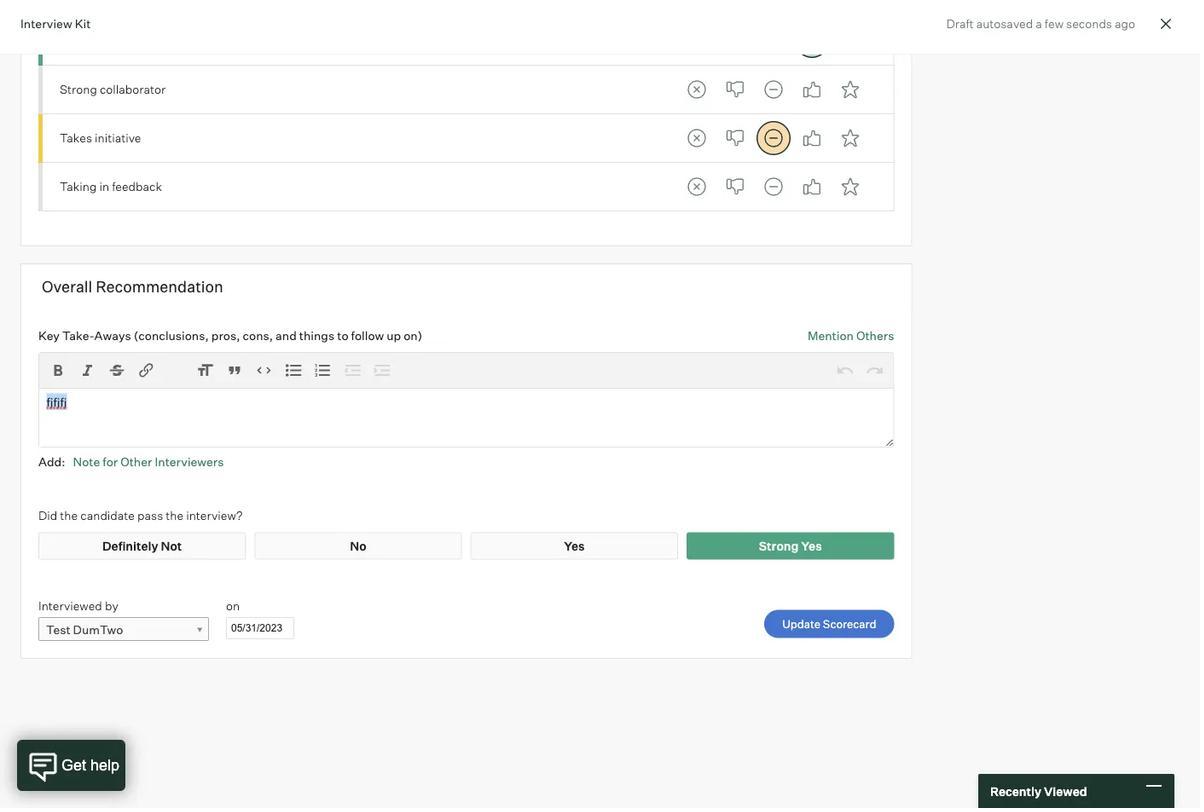 Task type: vqa. For each thing, say whether or not it's contained in the screenshot.
the Mention
yes



Task type: describe. For each thing, give the bounding box(es) containing it.
yes button for in
[[795, 170, 829, 204]]

yes image for collaborator
[[795, 72, 829, 107]]

feedback
[[112, 179, 162, 194]]

definitely not button for in
[[680, 170, 714, 204]]

no image
[[718, 170, 752, 204]]

viewed
[[1044, 784, 1087, 799]]

strong yes button for collaborator
[[833, 72, 867, 107]]

interview?
[[186, 508, 243, 523]]

tab list for initiative
[[680, 121, 867, 155]]

few
[[1045, 16, 1064, 31]]

test
[[46, 623, 70, 638]]

close image
[[1156, 14, 1176, 34]]

note for other interviewers link
[[73, 454, 224, 469]]

takes initiative
[[60, 131, 141, 146]]

others
[[856, 328, 894, 343]]

interviewed
[[38, 598, 102, 613]]

1 definitely not image from the top
[[680, 24, 714, 58]]

mixed button for in
[[757, 170, 791, 204]]

strong for strong yes
[[759, 539, 799, 554]]

strong yes image for in
[[833, 170, 867, 204]]

definitely not
[[102, 539, 182, 554]]

no
[[350, 539, 367, 554]]

no button for initiative
[[718, 121, 752, 155]]

follow
[[351, 328, 384, 343]]

no image for initiative
[[718, 121, 752, 155]]

definitely not button for collaborator
[[680, 72, 714, 107]]

strong yes image for initiative
[[833, 121, 867, 155]]

1 strong yes button from the top
[[833, 24, 867, 58]]

did the candidate pass the interview?
[[38, 508, 243, 523]]

test dumtwo
[[46, 623, 123, 638]]

on
[[226, 598, 240, 613]]

tab list for in
[[680, 170, 867, 204]]

1 strong yes image from the top
[[833, 24, 867, 58]]

definitely not button for initiative
[[680, 121, 714, 155]]

update scorecard
[[782, 617, 876, 631]]

yes image
[[795, 121, 829, 155]]

interview
[[20, 16, 72, 31]]

key take-aways (conclusions, pros, cons, and things to follow up on)
[[38, 328, 422, 343]]

mixed image for proactive
[[757, 24, 791, 58]]

strong yes
[[759, 539, 822, 554]]

by
[[105, 598, 118, 613]]

tab list for collaborator
[[680, 72, 867, 107]]

fjfjfj text field
[[38, 388, 894, 448]]

take-
[[62, 328, 94, 343]]

strong collaborator
[[60, 82, 166, 97]]

scorecard
[[823, 617, 876, 631]]

kit
[[75, 16, 91, 31]]

2 the from the left
[[166, 508, 184, 523]]

add:
[[38, 454, 65, 469]]

no button for collaborator
[[718, 72, 752, 107]]

key
[[38, 328, 60, 343]]

recently
[[990, 784, 1042, 799]]

seconds
[[1066, 16, 1112, 31]]

interviewers
[[155, 454, 224, 469]]

ago
[[1115, 16, 1135, 31]]

a
[[1036, 16, 1042, 31]]

proactive
[[60, 33, 111, 48]]

mention others link
[[808, 327, 894, 344]]

mixed image for taking in feedback
[[757, 170, 791, 204]]

interview kit
[[20, 16, 91, 31]]

up
[[387, 328, 401, 343]]

pros,
[[211, 328, 240, 343]]

to
[[337, 328, 348, 343]]

note
[[73, 454, 100, 469]]



Task type: locate. For each thing, give the bounding box(es) containing it.
interviewed by
[[38, 598, 118, 613]]

strong up takes
[[60, 82, 97, 97]]

dumtwo
[[73, 623, 123, 638]]

2 mixed image from the top
[[757, 121, 791, 155]]

yes image for in
[[795, 170, 829, 204]]

autosaved
[[976, 16, 1033, 31]]

add: note for other interviewers
[[38, 454, 224, 469]]

strong
[[60, 82, 97, 97], [759, 539, 799, 554]]

mention others
[[808, 328, 894, 343]]

1 vertical spatial strong yes image
[[833, 121, 867, 155]]

4 definitely not button from the top
[[680, 170, 714, 204]]

1 vertical spatial strong
[[759, 539, 799, 554]]

1 yes image from the top
[[795, 24, 829, 58]]

2 yes image from the top
[[795, 72, 829, 107]]

2 yes button from the top
[[795, 72, 829, 107]]

1 no image from the top
[[718, 24, 752, 58]]

no button for in
[[718, 170, 752, 204]]

things
[[299, 328, 335, 343]]

0 vertical spatial yes image
[[795, 24, 829, 58]]

0 horizontal spatial the
[[60, 508, 78, 523]]

1 vertical spatial no image
[[718, 72, 752, 107]]

1 vertical spatial mixed image
[[757, 121, 791, 155]]

1 vertical spatial yes image
[[795, 72, 829, 107]]

0 vertical spatial strong
[[60, 82, 97, 97]]

the
[[60, 508, 78, 523], [166, 508, 184, 523]]

strong up the update
[[759, 539, 799, 554]]

3 mixed button from the top
[[757, 121, 791, 155]]

1 tab list from the top
[[680, 24, 867, 58]]

strong yes button
[[833, 24, 867, 58], [833, 72, 867, 107], [833, 121, 867, 155], [833, 170, 867, 204]]

4 definitely not image from the top
[[680, 170, 714, 204]]

(conclusions,
[[134, 328, 209, 343]]

definitely not image for in
[[680, 170, 714, 204]]

mixed button for initiative
[[757, 121, 791, 155]]

1 definitely not button from the top
[[680, 24, 714, 58]]

0 horizontal spatial strong
[[60, 82, 97, 97]]

1 mixed image from the top
[[757, 72, 791, 107]]

strong yes button for in
[[833, 170, 867, 204]]

mixed button
[[757, 24, 791, 58], [757, 72, 791, 107], [757, 121, 791, 155], [757, 170, 791, 204]]

0 vertical spatial mixed image
[[757, 24, 791, 58]]

no image
[[718, 24, 752, 58], [718, 72, 752, 107], [718, 121, 752, 155]]

1 horizontal spatial strong
[[759, 539, 799, 554]]

recently viewed
[[990, 784, 1087, 799]]

mixed image for strong collaborator
[[757, 72, 791, 107]]

1 vertical spatial mixed image
[[757, 170, 791, 204]]

recommendation
[[96, 277, 223, 296]]

yes button for collaborator
[[795, 72, 829, 107]]

overall recommendation
[[42, 277, 223, 296]]

the right did
[[60, 508, 78, 523]]

strong yes image
[[833, 24, 867, 58], [833, 121, 867, 155], [833, 170, 867, 204]]

strong for strong collaborator
[[60, 82, 97, 97]]

definitely not button
[[680, 24, 714, 58], [680, 72, 714, 107], [680, 121, 714, 155], [680, 170, 714, 204]]

4 mixed button from the top
[[757, 170, 791, 204]]

yes
[[564, 539, 585, 554], [801, 539, 822, 554]]

0 vertical spatial no image
[[718, 24, 752, 58]]

did
[[38, 508, 57, 523]]

taking in feedback
[[60, 179, 162, 194]]

yes image
[[795, 24, 829, 58], [795, 72, 829, 107], [795, 170, 829, 204]]

2 vertical spatial strong yes image
[[833, 170, 867, 204]]

3 no image from the top
[[718, 121, 752, 155]]

mention
[[808, 328, 854, 343]]

3 definitely not button from the top
[[680, 121, 714, 155]]

3 tab list from the top
[[680, 121, 867, 155]]

0 horizontal spatial yes
[[564, 539, 585, 554]]

mixed image left strong yes icon
[[757, 72, 791, 107]]

3 strong yes button from the top
[[833, 121, 867, 155]]

on)
[[404, 328, 422, 343]]

yes button for initiative
[[795, 121, 829, 155]]

draft
[[946, 16, 974, 31]]

no button
[[718, 24, 752, 58], [718, 72, 752, 107], [718, 121, 752, 155], [718, 170, 752, 204]]

4 yes button from the top
[[795, 170, 829, 204]]

test dumtwo link
[[38, 617, 209, 642]]

for
[[103, 454, 118, 469]]

2 strong yes image from the top
[[833, 121, 867, 155]]

1 horizontal spatial yes
[[801, 539, 822, 554]]

4 no button from the top
[[718, 170, 752, 204]]

not
[[161, 539, 182, 554]]

None text field
[[226, 617, 294, 640]]

2 vertical spatial no image
[[718, 121, 752, 155]]

strong yes image
[[833, 72, 867, 107]]

taking
[[60, 179, 97, 194]]

cons,
[[243, 328, 273, 343]]

definitely not image
[[680, 24, 714, 58], [680, 72, 714, 107], [680, 121, 714, 155], [680, 170, 714, 204]]

4 strong yes button from the top
[[833, 170, 867, 204]]

2 yes from the left
[[801, 539, 822, 554]]

1 mixed button from the top
[[757, 24, 791, 58]]

3 no button from the top
[[718, 121, 752, 155]]

mixed image right no image
[[757, 170, 791, 204]]

3 strong yes image from the top
[[833, 170, 867, 204]]

definitely not image for initiative
[[680, 121, 714, 155]]

1 mixed image from the top
[[757, 24, 791, 58]]

2 definitely not image from the top
[[680, 72, 714, 107]]

2 mixed image from the top
[[757, 170, 791, 204]]

1 horizontal spatial the
[[166, 508, 184, 523]]

strong yes button for initiative
[[833, 121, 867, 155]]

initiative
[[95, 131, 141, 146]]

2 mixed button from the top
[[757, 72, 791, 107]]

1 no button from the top
[[718, 24, 752, 58]]

and
[[276, 328, 297, 343]]

update
[[782, 617, 821, 631]]

the right pass
[[166, 508, 184, 523]]

0 vertical spatial strong yes image
[[833, 24, 867, 58]]

3 yes button from the top
[[795, 121, 829, 155]]

2 no image from the top
[[718, 72, 752, 107]]

4 tab list from the top
[[680, 170, 867, 204]]

1 yes from the left
[[564, 539, 585, 554]]

mixed button for collaborator
[[757, 72, 791, 107]]

collaborator
[[100, 82, 166, 97]]

draft autosaved a few seconds ago
[[946, 16, 1135, 31]]

3 definitely not image from the top
[[680, 121, 714, 155]]

aways
[[94, 328, 131, 343]]

0 vertical spatial mixed image
[[757, 72, 791, 107]]

update scorecard link
[[764, 610, 894, 638]]

2 vertical spatial yes image
[[795, 170, 829, 204]]

1 the from the left
[[60, 508, 78, 523]]

1 yes button from the top
[[795, 24, 829, 58]]

fjfjfj
[[46, 394, 67, 409]]

definitely not image for collaborator
[[680, 72, 714, 107]]

mixed image
[[757, 72, 791, 107], [757, 170, 791, 204]]

candidate
[[80, 508, 135, 523]]

no image for collaborator
[[718, 72, 752, 107]]

takes
[[60, 131, 92, 146]]

mixed image
[[757, 24, 791, 58], [757, 121, 791, 155]]

mixed image for takes initiative
[[757, 121, 791, 155]]

3 yes image from the top
[[795, 170, 829, 204]]

yes button
[[795, 24, 829, 58], [795, 72, 829, 107], [795, 121, 829, 155], [795, 170, 829, 204]]

in
[[99, 179, 109, 194]]

other
[[120, 454, 152, 469]]

2 definitely not button from the top
[[680, 72, 714, 107]]

2 strong yes button from the top
[[833, 72, 867, 107]]

overall
[[42, 277, 92, 296]]

2 no button from the top
[[718, 72, 752, 107]]

pass
[[137, 508, 163, 523]]

2 tab list from the top
[[680, 72, 867, 107]]

definitely
[[102, 539, 158, 554]]

tab list
[[680, 24, 867, 58], [680, 72, 867, 107], [680, 121, 867, 155], [680, 170, 867, 204]]



